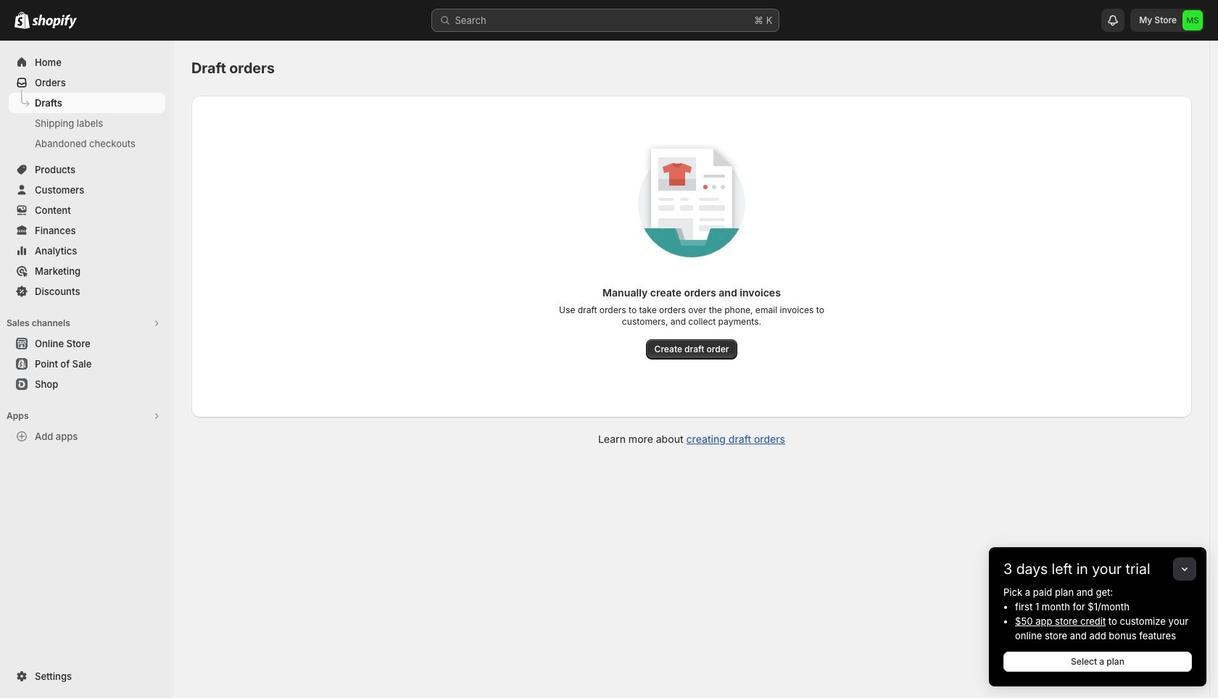 Task type: locate. For each thing, give the bounding box(es) containing it.
my store image
[[1183, 10, 1203, 30]]

shopify image
[[15, 12, 30, 29]]

shopify image
[[32, 15, 77, 29]]



